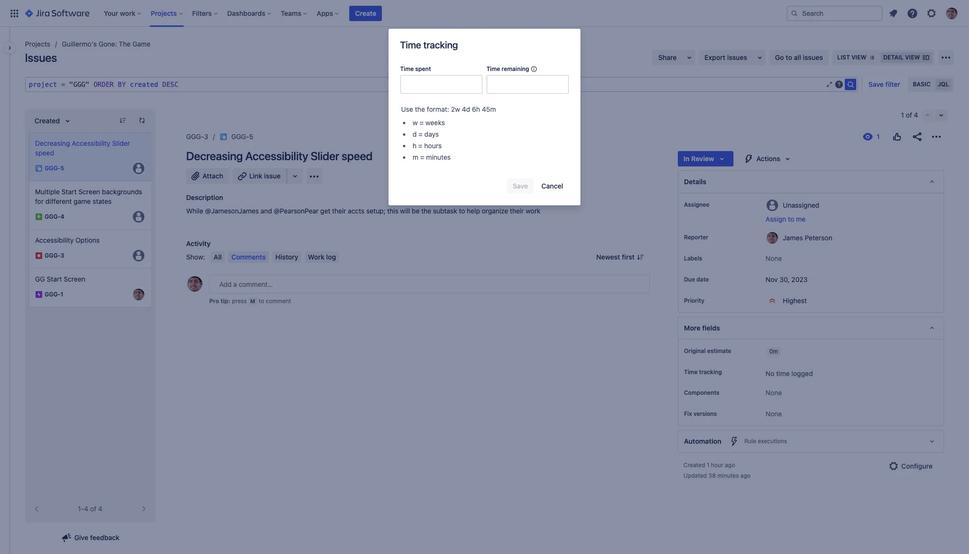 Task type: vqa. For each thing, say whether or not it's contained in the screenshot.
bottommost gadget
no



Task type: locate. For each thing, give the bounding box(es) containing it.
1 down the gg start screen in the left of the page
[[60, 291, 63, 298]]

1 view from the left
[[852, 54, 867, 61]]

1 their from the left
[[332, 207, 346, 215]]

ggg- right bug image
[[45, 252, 60, 259]]

jira software image
[[25, 7, 89, 19], [25, 7, 89, 19]]

0 vertical spatial none
[[766, 254, 782, 262]]

options
[[75, 236, 100, 244]]

create banner
[[0, 0, 969, 27]]

more fields element
[[678, 317, 944, 340]]

start up different
[[61, 188, 77, 196]]

1 vertical spatial screen
[[64, 275, 85, 283]]

1 vertical spatial slider
[[311, 149, 339, 163]]

cancel button
[[536, 178, 569, 194]]

1 horizontal spatial slider
[[311, 149, 339, 163]]

ggg- right epic image
[[45, 291, 60, 298]]

to left help
[[459, 207, 465, 215]]

ggg-5 up the link
[[231, 132, 253, 141]]

time up time spent
[[400, 39, 421, 50]]

1 for ggg-1
[[60, 291, 63, 298]]

1 issues from the left
[[727, 53, 747, 61]]

give
[[74, 533, 88, 542]]

menu bar
[[209, 251, 341, 263]]

minutes
[[426, 153, 451, 161], [717, 472, 739, 479]]

gg
[[35, 275, 45, 283]]

ggg-4
[[45, 213, 64, 220]]

none
[[766, 254, 782, 262], [766, 389, 782, 397], [766, 410, 782, 418]]

multiple start screen backgrounds for different game states
[[35, 188, 142, 205]]

0 horizontal spatial minutes
[[426, 153, 451, 161]]

5 up the link
[[249, 132, 253, 141]]

0 horizontal spatial 1
[[60, 291, 63, 298]]

assignee
[[684, 201, 709, 208]]

w
[[413, 118, 418, 127]]

issues right the all at the right top of the page
[[803, 53, 823, 61]]

history
[[275, 253, 298, 261]]

automation element
[[678, 430, 944, 453]]

0 horizontal spatial speed
[[35, 149, 54, 157]]

tracking down original estimate
[[699, 368, 722, 376]]

1 none from the top
[[766, 254, 782, 262]]

0 horizontal spatial issues
[[727, 53, 747, 61]]

start inside multiple start screen backgrounds for different game states
[[61, 188, 77, 196]]

original estimate
[[684, 347, 731, 355]]

@jamesonjames
[[205, 207, 259, 215]]

decreasing up sub task icon
[[35, 139, 70, 147]]

to left "me"
[[788, 215, 794, 223]]

1 vertical spatial of
[[90, 505, 96, 513]]

time remaining
[[486, 65, 529, 72]]

time tracking up components
[[684, 368, 722, 376]]

ggg- for accessibility options
[[45, 252, 60, 259]]

the
[[415, 105, 425, 113], [421, 207, 431, 215]]

2 view from the left
[[905, 54, 920, 61]]

none down no
[[766, 389, 782, 397]]

38
[[709, 472, 716, 479]]

speed inside decreasing accessibility slider speed
[[35, 149, 54, 157]]

states
[[93, 197, 112, 205]]

1 left "hour"
[[707, 462, 709, 469]]

time left spent
[[400, 65, 414, 72]]

the right use
[[415, 105, 425, 113]]

show:
[[186, 253, 205, 261]]

speed
[[35, 149, 54, 157], [342, 149, 373, 163]]

their right get
[[332, 207, 346, 215]]

0 vertical spatial accessibility
[[72, 139, 110, 147]]

minutes down "hour"
[[717, 472, 739, 479]]

assign
[[766, 215, 786, 223]]

view right list
[[852, 54, 867, 61]]

time spent
[[400, 65, 431, 72]]

screen inside multiple start screen backgrounds for different game states
[[78, 188, 100, 196]]

tracking up spent
[[423, 39, 458, 50]]

2w
[[451, 105, 460, 113]]

1 vertical spatial minutes
[[717, 472, 739, 479]]

1 vertical spatial none
[[766, 389, 782, 397]]

minutes down hours
[[426, 153, 451, 161]]

0 vertical spatial the
[[415, 105, 425, 113]]

Search field
[[787, 6, 883, 21]]

screen right gg
[[64, 275, 85, 283]]

1 horizontal spatial ago
[[741, 472, 751, 479]]

view right detail
[[905, 54, 920, 61]]

0 horizontal spatial of
[[90, 505, 96, 513]]

1 vertical spatial ago
[[741, 472, 751, 479]]

fix versions
[[684, 410, 717, 418]]

1 vertical spatial 5
[[60, 165, 64, 172]]

none up nov
[[766, 254, 782, 262]]

view for list view
[[852, 54, 867, 61]]

ggg- right the ggg-3 link
[[231, 132, 249, 141]]

1 horizontal spatial 1
[[707, 462, 709, 469]]

2 vertical spatial none
[[766, 410, 782, 418]]

spent
[[415, 65, 431, 72]]

0 vertical spatial time tracking
[[400, 39, 458, 50]]

None field
[[401, 76, 482, 93], [487, 76, 568, 93], [401, 76, 482, 93], [487, 76, 568, 93]]

3 left ggg-5 link
[[204, 132, 208, 141]]

ago right 38
[[741, 472, 751, 479]]

0 horizontal spatial ggg-5
[[45, 165, 64, 172]]

details element
[[678, 170, 944, 193]]

4 up 'give'
[[84, 505, 88, 513]]

issues right the export
[[727, 53, 747, 61]]

assign to me button
[[766, 214, 934, 224]]

highest
[[783, 296, 807, 305]]

newest
[[596, 253, 620, 261]]

1 vertical spatial start
[[47, 275, 62, 283]]

0 vertical spatial decreasing
[[35, 139, 70, 147]]

none for nov 30, 2023
[[766, 254, 782, 262]]

5
[[249, 132, 253, 141], [60, 165, 64, 172]]

1
[[901, 111, 904, 119], [60, 291, 63, 298], [707, 462, 709, 469]]

rule executions
[[744, 438, 787, 445]]

1 horizontal spatial issues
[[803, 53, 823, 61]]

decreasing inside decreasing accessibility slider speed
[[35, 139, 70, 147]]

ago right "hour"
[[725, 462, 735, 469]]

start right gg
[[47, 275, 62, 283]]

2 issues from the left
[[803, 53, 823, 61]]

projects link
[[25, 38, 50, 50]]

search image
[[791, 9, 798, 17]]

ggg-5
[[231, 132, 253, 141], [45, 165, 64, 172]]

1 horizontal spatial ggg-3
[[186, 132, 208, 141]]

1 horizontal spatial minutes
[[717, 472, 739, 479]]

m
[[250, 298, 255, 304]]

0 horizontal spatial ggg-3
[[45, 252, 64, 259]]

view
[[852, 54, 867, 61], [905, 54, 920, 61]]

of right 1-
[[90, 505, 96, 513]]

improvement image
[[35, 213, 43, 221]]

to left the all at the right top of the page
[[786, 53, 792, 61]]

= right m
[[420, 153, 424, 161]]

none up the executions
[[766, 410, 782, 418]]

0 vertical spatial minutes
[[426, 153, 451, 161]]

ggg- for multiple start screen backgrounds for different game states
[[45, 213, 60, 220]]

1 horizontal spatial of
[[906, 111, 912, 119]]

decreasing
[[35, 139, 70, 147], [186, 149, 243, 163]]

ggg-3 right bug image
[[45, 252, 64, 259]]

0 vertical spatial tracking
[[423, 39, 458, 50]]

issues inside go to all issues link
[[803, 53, 823, 61]]

more fields
[[684, 324, 720, 332]]

@pearsonpear
[[274, 207, 319, 215]]

decreasing accessibility slider speed
[[35, 139, 130, 157], [186, 149, 373, 163]]

ggg- right improvement image
[[45, 213, 60, 220]]

the right be
[[421, 207, 431, 215]]

1 down save filter button
[[901, 111, 904, 119]]

1 vertical spatial 1
[[60, 291, 63, 298]]

0 horizontal spatial time tracking
[[400, 39, 458, 50]]

ggg-3
[[186, 132, 208, 141], [45, 252, 64, 259]]

4 down different
[[60, 213, 64, 220]]

export
[[705, 53, 725, 61]]

= right d
[[418, 130, 423, 138]]

4 down basic
[[914, 111, 918, 119]]

refresh image
[[138, 117, 146, 124]]

ggg- right sub task icon
[[45, 165, 60, 172]]

2 none from the top
[[766, 389, 782, 397]]

0 horizontal spatial view
[[852, 54, 867, 61]]

0 horizontal spatial tracking
[[423, 39, 458, 50]]

1 vertical spatial ggg-3
[[45, 252, 64, 259]]

=
[[420, 118, 424, 127], [418, 130, 423, 138], [418, 142, 422, 150], [420, 153, 424, 161]]

save filter button
[[863, 77, 906, 92]]

0 vertical spatial 5
[[249, 132, 253, 141]]

0 horizontal spatial decreasing
[[35, 139, 70, 147]]

1 vertical spatial time tracking
[[684, 368, 722, 376]]

3 down accessibility options
[[60, 252, 64, 259]]

0 vertical spatial start
[[61, 188, 77, 196]]

1 horizontal spatial decreasing accessibility slider speed
[[186, 149, 373, 163]]

detail view
[[883, 54, 920, 61]]

gg start screen
[[35, 275, 85, 283]]

4d
[[462, 105, 470, 113]]

d
[[413, 130, 417, 138]]

0 vertical spatial 1
[[901, 111, 904, 119]]

guillermo's gone: the game link
[[62, 38, 151, 50]]

ggg-
[[186, 132, 204, 141], [231, 132, 249, 141], [45, 165, 60, 172], [45, 213, 60, 220], [45, 252, 60, 259], [45, 291, 60, 298]]

0 vertical spatial ggg-5
[[231, 132, 253, 141]]

0 horizontal spatial slider
[[112, 139, 130, 147]]

0 vertical spatial slider
[[112, 139, 130, 147]]

1 vertical spatial ggg-5
[[45, 165, 64, 172]]

view for detail view
[[905, 54, 920, 61]]

4
[[914, 111, 918, 119], [60, 213, 64, 220], [84, 505, 88, 513], [98, 505, 102, 513]]

1 vertical spatial decreasing
[[186, 149, 243, 163]]

1 horizontal spatial view
[[905, 54, 920, 61]]

primary element
[[6, 0, 787, 27]]

2 vertical spatial 1
[[707, 462, 709, 469]]

of down save filter button
[[906, 111, 912, 119]]

2 horizontal spatial 1
[[901, 111, 904, 119]]

configure
[[901, 462, 933, 470]]

screen up game
[[78, 188, 100, 196]]

ggg-5 right sub task icon
[[45, 165, 64, 172]]

0 horizontal spatial their
[[332, 207, 346, 215]]

details
[[684, 178, 706, 186]]

start for multiple
[[61, 188, 77, 196]]

ggg-3 up attach button
[[186, 132, 208, 141]]

link
[[249, 172, 262, 180]]

comments
[[231, 253, 266, 261]]

time tracking up spent
[[400, 39, 458, 50]]

5 right sub task icon
[[60, 165, 64, 172]]

backgrounds
[[102, 188, 142, 196]]

the inside dialog
[[415, 105, 425, 113]]

1 vertical spatial tracking
[[699, 368, 722, 376]]

bug image
[[35, 252, 43, 260]]

nov 30, 2023
[[766, 275, 808, 284]]

minutes inside the created 1 hour ago updated 38 minutes ago
[[717, 472, 739, 479]]

= right the w
[[420, 118, 424, 127]]

1 horizontal spatial their
[[510, 207, 524, 215]]

comments button
[[228, 251, 269, 263]]

0 vertical spatial 3
[[204, 132, 208, 141]]

1 horizontal spatial decreasing
[[186, 149, 243, 163]]

0 horizontal spatial ago
[[725, 462, 735, 469]]

list view
[[837, 54, 867, 61]]

0 vertical spatial screen
[[78, 188, 100, 196]]

1-
[[78, 505, 84, 513]]

their left work
[[510, 207, 524, 215]]

for
[[35, 197, 44, 205]]

0 horizontal spatial 3
[[60, 252, 64, 259]]

decreasing up attach
[[186, 149, 243, 163]]

basic
[[913, 81, 931, 88]]

time tracking dialog
[[389, 29, 581, 205]]

1 horizontal spatial tracking
[[699, 368, 722, 376]]

1 horizontal spatial 3
[[204, 132, 208, 141]]

30,
[[780, 275, 790, 284]]

activity
[[186, 239, 211, 248]]

issue
[[264, 172, 281, 180]]

time
[[400, 39, 421, 50], [400, 65, 414, 72], [486, 65, 500, 72], [684, 368, 698, 376]]

1 inside the created 1 hour ago updated 38 minutes ago
[[707, 462, 709, 469]]

work
[[526, 207, 540, 215]]



Task type: describe. For each thing, give the bounding box(es) containing it.
menu bar containing all
[[209, 251, 341, 263]]

organize
[[482, 207, 508, 215]]

gone:
[[99, 40, 117, 48]]

ggg-5 link
[[231, 131, 253, 142]]

weeks
[[426, 118, 445, 127]]

feedback
[[90, 533, 120, 542]]

all
[[794, 53, 801, 61]]

sub task image
[[35, 165, 43, 172]]

link issue button
[[233, 168, 287, 184]]

remaining
[[502, 65, 529, 72]]

tracking inside dialog
[[423, 39, 458, 50]]

due date
[[684, 276, 709, 283]]

= right h
[[418, 142, 422, 150]]

go
[[775, 53, 784, 61]]

attach
[[202, 172, 223, 180]]

rule
[[744, 438, 756, 445]]

newest first
[[596, 253, 635, 261]]

sort descending image
[[119, 117, 127, 124]]

to right the m
[[259, 297, 264, 305]]

list
[[837, 54, 850, 61]]

1 vertical spatial the
[[421, 207, 431, 215]]

different
[[45, 197, 72, 205]]

save
[[869, 80, 884, 88]]

hours
[[424, 142, 442, 150]]

ggg- up attach button
[[186, 132, 204, 141]]

nov
[[766, 275, 778, 284]]

1 horizontal spatial 5
[[249, 132, 253, 141]]

ggg- for decreasing accessibility slider speed
[[45, 165, 60, 172]]

accts
[[348, 207, 365, 215]]

ggg- for gg start screen
[[45, 291, 60, 298]]

attach button
[[186, 168, 229, 184]]

priority
[[684, 297, 704, 304]]

none for none
[[766, 389, 782, 397]]

logged
[[792, 369, 813, 378]]

ggg-3 link
[[186, 131, 208, 142]]

save filter
[[869, 80, 900, 88]]

go to all issues
[[775, 53, 823, 61]]

to inside button
[[788, 215, 794, 223]]

0 horizontal spatial decreasing accessibility slider speed
[[35, 139, 130, 157]]

date
[[697, 276, 709, 283]]

executions
[[758, 438, 787, 445]]

Add a comment… field
[[209, 274, 650, 294]]

no
[[766, 369, 774, 378]]

guillermo's gone: the game
[[62, 40, 151, 48]]

0 vertical spatial ago
[[725, 462, 735, 469]]

fix
[[684, 410, 692, 418]]

1 vertical spatial 3
[[60, 252, 64, 259]]

h
[[413, 142, 416, 150]]

1 horizontal spatial time tracking
[[684, 368, 722, 376]]

0m
[[769, 348, 778, 355]]

while @jamesonjames and @pearsonpear get their accts setup; this will be the subtask to help organize their work
[[186, 207, 540, 215]]

issues inside export issues button
[[727, 53, 747, 61]]

4 right 1-
[[98, 505, 102, 513]]

jql
[[938, 81, 949, 88]]

syntax help image
[[835, 81, 843, 88]]

versions
[[694, 410, 717, 418]]

time left remaining
[[486, 65, 500, 72]]

unassigned
[[783, 201, 819, 209]]

time down original
[[684, 368, 698, 376]]

start for gg
[[47, 275, 62, 283]]

profile image of james peterson image
[[187, 276, 202, 292]]

newest first button
[[591, 251, 650, 263]]

pro
[[209, 297, 219, 305]]

1 horizontal spatial ggg-5
[[231, 132, 253, 141]]

export issues
[[705, 53, 747, 61]]

go to all issues link
[[769, 50, 829, 65]]

screen for gg
[[64, 275, 85, 283]]

open export issues dropdown image
[[754, 52, 765, 63]]

epic image
[[35, 291, 43, 298]]

work log button
[[305, 251, 339, 263]]

game
[[132, 40, 151, 48]]

give feedback button
[[55, 530, 125, 545]]

me
[[796, 215, 806, 223]]

1 for created 1 hour ago updated 38 minutes ago
[[707, 462, 709, 469]]

ggg-1
[[45, 291, 63, 298]]

1 of 4
[[901, 111, 918, 119]]

the
[[119, 40, 131, 48]]

create button
[[349, 6, 382, 21]]

0 vertical spatial of
[[906, 111, 912, 119]]

create
[[355, 9, 376, 17]]

newest first image
[[637, 253, 644, 261]]

assign to me
[[766, 215, 806, 223]]

get
[[320, 207, 330, 215]]

created 1 hour ago updated 38 minutes ago
[[684, 462, 751, 479]]

james peterson image
[[133, 289, 144, 300]]

1 horizontal spatial speed
[[342, 149, 373, 163]]

detail
[[883, 54, 904, 61]]

work
[[308, 253, 324, 261]]

all button
[[211, 251, 225, 263]]

setup;
[[366, 207, 385, 215]]

screen for multiple
[[78, 188, 100, 196]]

projects
[[25, 40, 50, 48]]

subtask
[[433, 207, 457, 215]]

this
[[387, 207, 398, 215]]

minutes inside w = weeks d = days h = hours m = minutes
[[426, 153, 451, 161]]

0 horizontal spatial 5
[[60, 165, 64, 172]]

accessibility inside decreasing accessibility slider speed
[[72, 139, 110, 147]]

game
[[74, 197, 91, 205]]

hour
[[711, 462, 723, 469]]

0 vertical spatial ggg-3
[[186, 132, 208, 141]]

pro tip: press m to comment
[[209, 297, 291, 305]]

use
[[401, 105, 413, 113]]

no time logged
[[766, 369, 813, 378]]

be
[[412, 207, 420, 215]]

more
[[684, 324, 701, 332]]

and
[[261, 207, 272, 215]]

2 their from the left
[[510, 207, 524, 215]]

search image
[[845, 79, 857, 90]]

comment
[[266, 297, 291, 305]]

while
[[186, 207, 203, 215]]

due
[[684, 276, 695, 283]]

1 vertical spatial accessibility
[[245, 149, 308, 163]]

reporter
[[684, 234, 708, 241]]

time tracking inside dialog
[[400, 39, 458, 50]]

first
[[622, 253, 635, 261]]

slider inside decreasing accessibility slider speed
[[112, 139, 130, 147]]

link issue
[[249, 172, 281, 180]]

estimate
[[707, 347, 731, 355]]

press
[[232, 297, 247, 305]]

1-4 of 4
[[78, 505, 102, 513]]

filter
[[886, 80, 900, 88]]

log
[[326, 253, 336, 261]]

cancel
[[541, 182, 563, 190]]

original
[[684, 347, 706, 355]]

components
[[684, 389, 719, 396]]

2 vertical spatial accessibility
[[35, 236, 74, 244]]

3 none from the top
[[766, 410, 782, 418]]

days
[[424, 130, 439, 138]]



